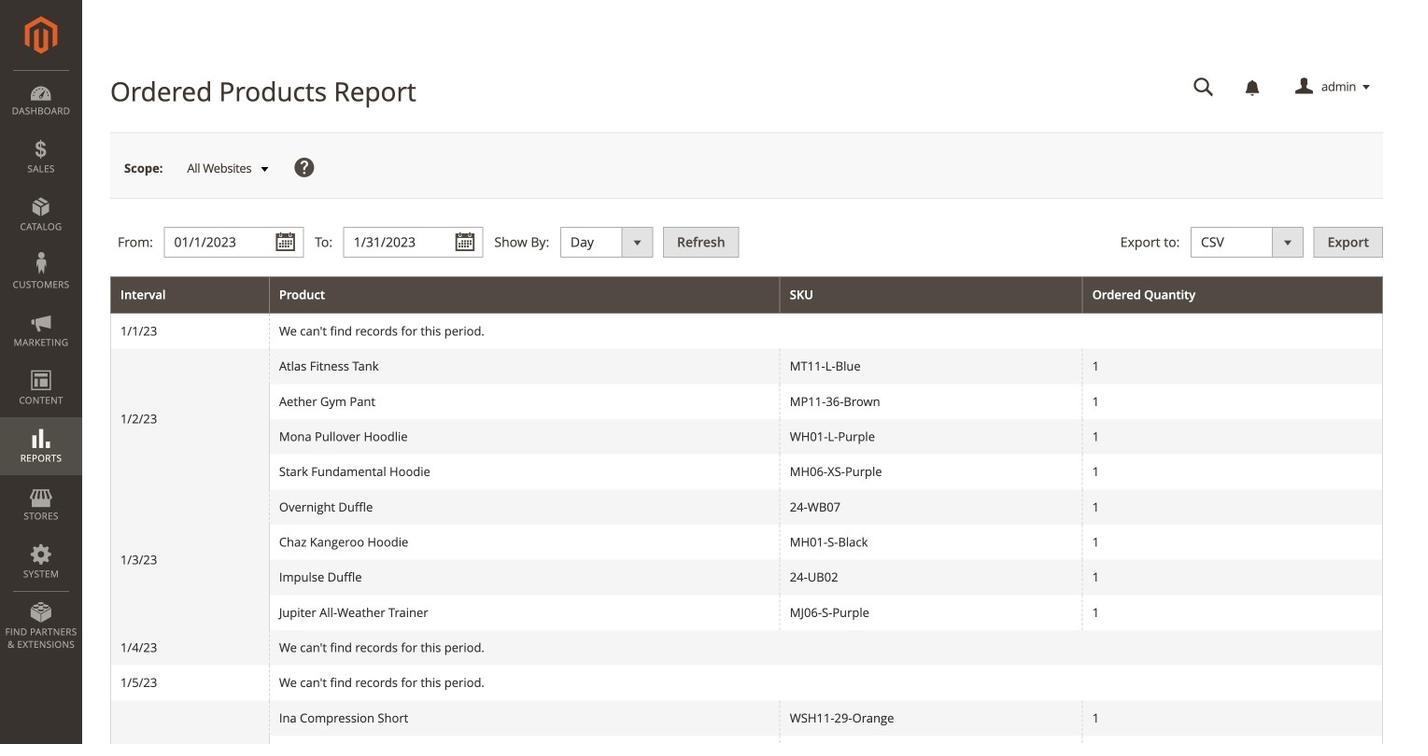 Task type: locate. For each thing, give the bounding box(es) containing it.
magento admin panel image
[[25, 16, 57, 54]]

menu bar
[[0, 70, 82, 661]]

None text field
[[1181, 71, 1228, 104]]

None text field
[[164, 227, 304, 258], [344, 227, 484, 258], [164, 227, 304, 258], [344, 227, 484, 258]]



